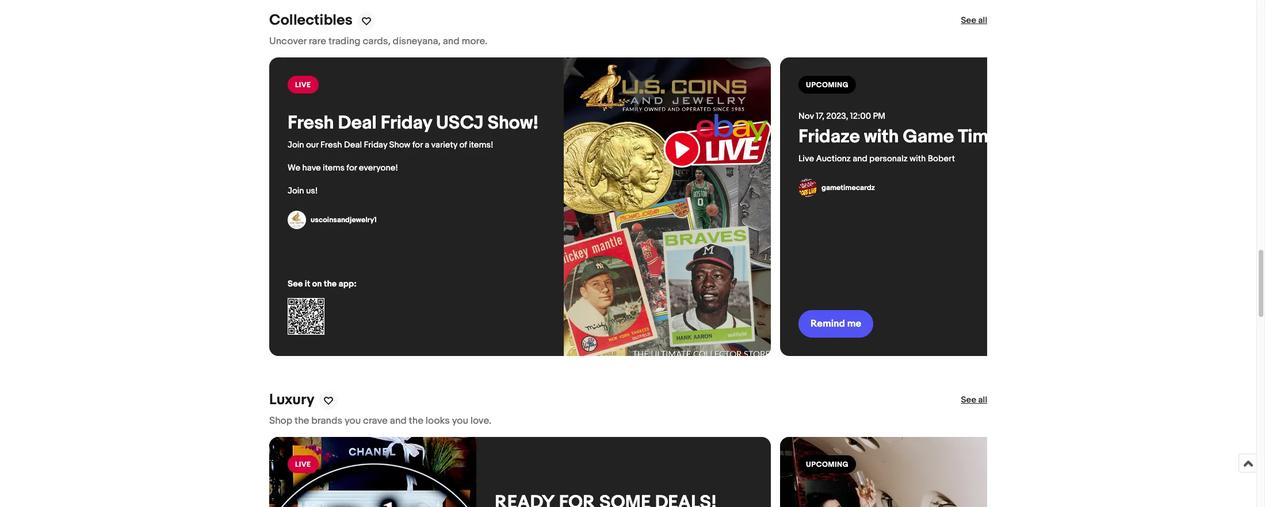 Task type: locate. For each thing, give the bounding box(es) containing it.
and for luxury
[[390, 416, 407, 428]]

1 vertical spatial see
[[288, 279, 303, 290]]

uncover rare trading cards, disneyana, and more.
[[269, 36, 488, 47]]

2 horizontal spatial the
[[409, 416, 423, 428]]

2 vertical spatial live
[[295, 461, 311, 470]]

fresh deal friday uscj show! join our fresh deal friday show for a variety of items! we have items for everyone! join us!
[[288, 112, 539, 197]]

items!
[[469, 140, 493, 151]]

items
[[323, 163, 345, 174]]

0 vertical spatial live
[[295, 81, 311, 90]]

2 upcoming from the top
[[806, 461, 849, 470]]

live
[[295, 81, 311, 90], [799, 154, 814, 165], [295, 461, 311, 470]]

looks
[[426, 416, 450, 428]]

1 vertical spatial join
[[288, 186, 304, 197]]

the left looks on the bottom
[[409, 416, 423, 428]]

fresh
[[288, 112, 334, 135], [321, 140, 342, 151]]

and left more.
[[443, 36, 460, 47]]

0 vertical spatial see all link
[[961, 15, 987, 27]]

on
[[312, 279, 322, 290]]

time
[[958, 126, 999, 149]]

1 vertical spatial all
[[978, 395, 987, 406]]

1 see all from the top
[[961, 15, 987, 26]]

collectibles
[[269, 12, 353, 30]]

deal
[[338, 112, 377, 135], [344, 140, 362, 151]]

1 join from the top
[[288, 140, 304, 151]]

the right on
[[324, 279, 337, 290]]

2 see all link from the top
[[961, 395, 987, 407]]

gametimecardz link
[[799, 179, 875, 198]]

1 vertical spatial with
[[910, 154, 926, 165]]

and right crave at bottom
[[390, 416, 407, 428]]

with down pm
[[864, 126, 899, 149]]

you left crave at bottom
[[345, 416, 361, 428]]

and inside nov 17, 2023, 12:00 pm fridaze with game time cardz live auctionz and personalz with bobert
[[853, 154, 867, 165]]

1 horizontal spatial the
[[324, 279, 337, 290]]

join left the 'our'
[[288, 140, 304, 151]]

join left us! at the left top of page
[[288, 186, 304, 197]]

with
[[864, 126, 899, 149], [910, 154, 926, 165]]

0 vertical spatial see all
[[961, 15, 987, 26]]

friday up the everyone!
[[364, 140, 387, 151]]

show!
[[488, 112, 539, 135]]

remind me
[[811, 319, 861, 330]]

1 vertical spatial and
[[853, 154, 867, 165]]

remind
[[811, 319, 845, 330]]

2 horizontal spatial and
[[853, 154, 867, 165]]

brands
[[311, 416, 342, 428]]

fresh up the 'our'
[[288, 112, 334, 135]]

us!
[[306, 186, 318, 197]]

1 vertical spatial see all
[[961, 395, 987, 406]]

our
[[306, 140, 319, 151]]

1 horizontal spatial you
[[452, 416, 468, 428]]

and
[[443, 36, 460, 47], [853, 154, 867, 165], [390, 416, 407, 428]]

0 horizontal spatial and
[[390, 416, 407, 428]]

0 horizontal spatial for
[[347, 163, 357, 174]]

0 vertical spatial see
[[961, 15, 976, 26]]

for right items
[[347, 163, 357, 174]]

gametimecardz image
[[799, 179, 817, 198]]

all
[[978, 15, 987, 26], [978, 395, 987, 406]]

join
[[288, 140, 304, 151], [288, 186, 304, 197]]

1 vertical spatial live
[[799, 154, 814, 165]]

2 all from the top
[[978, 395, 987, 406]]

1 vertical spatial upcoming
[[806, 461, 849, 470]]

2 join from the top
[[288, 186, 304, 197]]

and for collectibles
[[443, 36, 460, 47]]

12:00
[[850, 111, 871, 122]]

uscj
[[436, 112, 483, 135]]

show
[[389, 140, 410, 151]]

1 vertical spatial fresh
[[321, 140, 342, 151]]

0 vertical spatial join
[[288, 140, 304, 151]]

live for luxury
[[295, 461, 311, 470]]

1 horizontal spatial and
[[443, 36, 460, 47]]

2 see all from the top
[[961, 395, 987, 406]]

ready for some deals! image
[[269, 438, 476, 508]]

17,
[[816, 111, 824, 122]]

1 you from the left
[[345, 416, 361, 428]]

friday
[[381, 112, 432, 135], [364, 140, 387, 151]]

live inside nov 17, 2023, 12:00 pm fridaze with game time cardz live auctionz and personalz with bobert
[[799, 154, 814, 165]]

you
[[345, 416, 361, 428], [452, 416, 468, 428]]

1 all from the top
[[978, 15, 987, 26]]

and right auctionz
[[853, 154, 867, 165]]

the right shop
[[295, 416, 309, 428]]

see all
[[961, 15, 987, 26], [961, 395, 987, 406]]

you left love.
[[452, 416, 468, 428]]

0 vertical spatial all
[[978, 15, 987, 26]]

pm
[[873, 111, 885, 122]]

power hour- auction image
[[780, 438, 987, 508]]

for
[[412, 140, 423, 151], [347, 163, 357, 174]]

fresh right the 'our'
[[321, 140, 342, 151]]

see all link for luxury
[[961, 395, 987, 407]]

0 vertical spatial and
[[443, 36, 460, 47]]

0 horizontal spatial you
[[345, 416, 361, 428]]

1 horizontal spatial for
[[412, 140, 423, 151]]

0 vertical spatial upcoming
[[806, 81, 849, 90]]

cards,
[[363, 36, 390, 47]]

1 see all link from the top
[[961, 15, 987, 27]]

auctionz
[[816, 154, 851, 165]]

see all for luxury
[[961, 395, 987, 406]]

deal up items
[[344, 140, 362, 151]]

the
[[324, 279, 337, 290], [295, 416, 309, 428], [409, 416, 423, 428]]

gametimecardz
[[822, 184, 875, 193]]

nov
[[799, 111, 814, 122]]

1 vertical spatial see all link
[[961, 395, 987, 407]]

personalz
[[869, 154, 908, 165]]

upcoming
[[806, 81, 849, 90], [806, 461, 849, 470]]

2 vertical spatial see
[[961, 395, 976, 406]]

see
[[961, 15, 976, 26], [288, 279, 303, 290], [961, 395, 976, 406]]

see for luxury
[[961, 395, 976, 406]]

1 vertical spatial friday
[[364, 140, 387, 151]]

deal up the everyone!
[[338, 112, 377, 135]]

1 upcoming from the top
[[806, 81, 849, 90]]

2 you from the left
[[452, 416, 468, 428]]

with left 'bobert'
[[910, 154, 926, 165]]

see all link
[[961, 15, 987, 27], [961, 395, 987, 407]]

2 vertical spatial and
[[390, 416, 407, 428]]

shop
[[269, 416, 292, 428]]

for left a
[[412, 140, 423, 151]]

0 horizontal spatial with
[[864, 126, 899, 149]]

1 vertical spatial deal
[[344, 140, 362, 151]]

see all link for collectibles
[[961, 15, 987, 27]]

everyone!
[[359, 163, 398, 174]]

friday up show
[[381, 112, 432, 135]]



Task type: describe. For each thing, give the bounding box(es) containing it.
disneyana,
[[393, 36, 441, 47]]

qrcode image
[[288, 299, 324, 336]]

app:
[[339, 279, 357, 290]]

a
[[425, 140, 429, 151]]

game
[[903, 126, 954, 149]]

see for collectibles
[[961, 15, 976, 26]]

variety
[[431, 140, 457, 151]]

have
[[302, 163, 321, 174]]

fridaze
[[799, 126, 860, 149]]

trading
[[329, 36, 361, 47]]

crave
[[363, 416, 388, 428]]

0 vertical spatial for
[[412, 140, 423, 151]]

all for luxury
[[978, 395, 987, 406]]

uscoinsandjewelry1 image
[[288, 211, 306, 230]]

remind me button
[[799, 311, 873, 339]]

more.
[[462, 36, 488, 47]]

it
[[305, 279, 310, 290]]

we
[[288, 163, 300, 174]]

shop the brands you crave and the looks you love.
[[269, 416, 492, 428]]

0 vertical spatial with
[[864, 126, 899, 149]]

rare
[[309, 36, 326, 47]]

uscoinsandjewelry1
[[311, 216, 377, 225]]

of
[[459, 140, 467, 151]]

luxury
[[269, 392, 314, 410]]

live for collectibles
[[295, 81, 311, 90]]

see all for collectibles
[[961, 15, 987, 26]]

1 vertical spatial for
[[347, 163, 357, 174]]

0 vertical spatial fresh
[[288, 112, 334, 135]]

fresh deal friday uscj show! image
[[564, 58, 771, 357]]

upcoming link
[[780, 438, 1265, 508]]

2023,
[[826, 111, 848, 122]]

live link
[[269, 438, 771, 508]]

0 horizontal spatial the
[[295, 416, 309, 428]]

cardz
[[1003, 126, 1054, 149]]

0 vertical spatial deal
[[338, 112, 377, 135]]

1 horizontal spatial with
[[910, 154, 926, 165]]

nov 17, 2023, 12:00 pm fridaze with game time cardz live auctionz and personalz with bobert
[[799, 111, 1054, 165]]

uncover
[[269, 36, 307, 47]]

0 vertical spatial friday
[[381, 112, 432, 135]]

love.
[[470, 416, 492, 428]]

all for collectibles
[[978, 15, 987, 26]]

uscoinsandjewelry1 link
[[288, 211, 377, 230]]

bobert
[[928, 154, 955, 165]]

see it on the app:
[[288, 279, 357, 290]]

me
[[847, 319, 861, 330]]



Task type: vqa. For each thing, say whether or not it's contained in the screenshot.
all
yes



